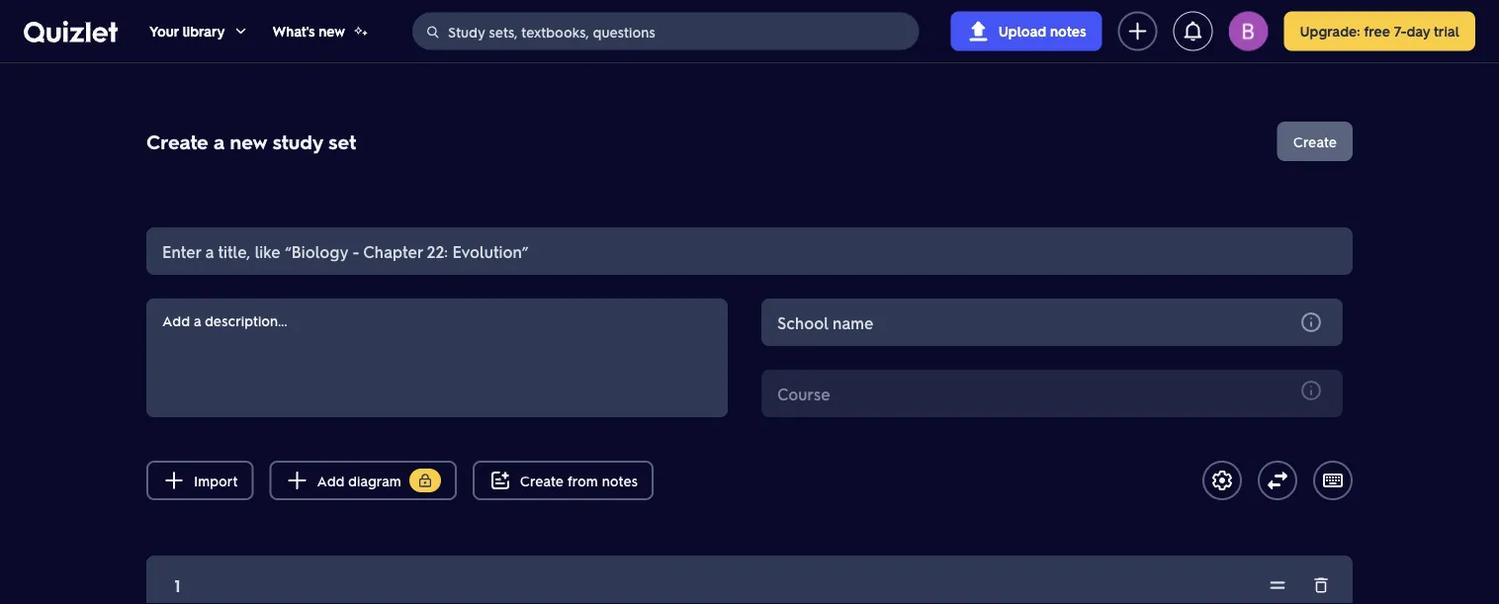 Task type: describe. For each thing, give the bounding box(es) containing it.
circle info image for school name text field
[[1300, 311, 1324, 334]]

settings image
[[1211, 469, 1235, 493]]

add diagram
[[317, 472, 401, 490]]

library
[[183, 22, 225, 40]]

create for create a new study set
[[146, 129, 208, 154]]

notes image
[[489, 469, 512, 493]]

day
[[1407, 22, 1431, 40]]

Course text field
[[778, 374, 1328, 414]]

what's new
[[273, 22, 345, 40]]

School name text field
[[778, 303, 1328, 342]]

create from notes button
[[473, 461, 654, 501]]

create from notes
[[520, 472, 638, 490]]

Title text field
[[162, 232, 1338, 271]]

diagram
[[348, 472, 401, 490]]

Description text field
[[162, 307, 712, 394]]

upgrade: free 7-day trial button
[[1285, 11, 1476, 51]]

search image
[[425, 24, 441, 40]]

what's new link
[[273, 0, 369, 62]]

circle info image for course text box
[[1300, 379, 1324, 402]]

swap horizontal image
[[1266, 469, 1290, 493]]

Search field
[[414, 13, 919, 50]]

create for create
[[1294, 133, 1338, 150]]

upgrade: free 7-day trial
[[1301, 22, 1460, 40]]

add diagram button
[[270, 461, 457, 501]]

upload notes
[[999, 22, 1087, 40]]

1 horizontal spatial new
[[319, 22, 345, 40]]

add image for add diagram
[[285, 469, 309, 493]]

bell image
[[1182, 19, 1206, 43]]

create image
[[1126, 19, 1150, 43]]



Task type: vqa. For each thing, say whether or not it's contained in the screenshot.
"facebook" image
no



Task type: locate. For each thing, give the bounding box(es) containing it.
1 horizontal spatial notes
[[1051, 22, 1087, 40]]

trial
[[1435, 22, 1460, 40]]

new right a
[[230, 129, 267, 154]]

0 horizontal spatial notes
[[602, 472, 638, 490]]

notes right 'from'
[[602, 472, 638, 490]]

2 quizlet image from the top
[[24, 21, 118, 43]]

create for create from notes
[[520, 472, 564, 490]]

notes right 'upload' at the top right of page
[[1051, 22, 1087, 40]]

create a new study set
[[146, 129, 356, 154]]

import button
[[146, 461, 254, 501]]

upload
[[999, 22, 1047, 40]]

caret down image
[[233, 23, 249, 39]]

0 vertical spatial circle info image
[[1300, 311, 1324, 334]]

0 horizontal spatial new
[[230, 129, 267, 154]]

1 horizontal spatial create
[[520, 472, 564, 490]]

upgrade:
[[1301, 22, 1361, 40]]

add image left add on the bottom of page
[[285, 469, 309, 493]]

Search text field
[[448, 13, 914, 50]]

keyboard image
[[1322, 469, 1346, 493]]

profile picture image
[[1229, 11, 1269, 51]]

delete this card image
[[1304, 568, 1340, 604]]

quizlet image
[[24, 20, 118, 43], [24, 21, 118, 43]]

create button
[[1278, 122, 1354, 161]]

new left the sparkle image
[[319, 22, 345, 40]]

add
[[317, 472, 345, 490]]

what's
[[273, 22, 315, 40]]

0 vertical spatial notes
[[1051, 22, 1087, 40]]

new
[[319, 22, 345, 40], [230, 129, 267, 154]]

a
[[214, 129, 225, 154]]

add image
[[162, 469, 186, 493], [285, 469, 309, 493]]

sparkle image
[[353, 23, 369, 39]]

your library button
[[149, 0, 249, 62]]

1 horizontal spatial add image
[[285, 469, 309, 493]]

add image for import
[[162, 469, 186, 493]]

1 vertical spatial circle info image
[[1300, 379, 1324, 402]]

add image left import
[[162, 469, 186, 493]]

None search field
[[413, 12, 920, 50]]

upload image
[[967, 19, 991, 43]]

set
[[329, 129, 356, 154]]

0 vertical spatial new
[[319, 22, 345, 40]]

circle info image
[[1300, 311, 1324, 334], [1300, 379, 1324, 402]]

2 horizontal spatial create
[[1294, 133, 1338, 150]]

free
[[1365, 22, 1391, 40]]

add image inside import button
[[162, 469, 186, 493]]

2 circle info image from the top
[[1300, 379, 1324, 402]]

import
[[194, 472, 238, 490]]

create
[[146, 129, 208, 154], [1294, 133, 1338, 150], [520, 472, 564, 490]]

lock image
[[417, 473, 433, 489]]

study
[[272, 129, 323, 154]]

notes
[[1051, 22, 1087, 40], [602, 472, 638, 490]]

from
[[568, 472, 598, 490]]

your
[[149, 22, 179, 40]]

your library
[[149, 22, 225, 40]]

1 vertical spatial new
[[230, 129, 267, 154]]

2 add image from the left
[[285, 469, 309, 493]]

1 vertical spatial notes
[[602, 472, 638, 490]]

7-
[[1395, 22, 1407, 40]]

0 horizontal spatial create
[[146, 129, 208, 154]]

None field
[[762, 299, 1344, 346]]

0 horizontal spatial add image
[[162, 469, 186, 493]]

1 add image from the left
[[162, 469, 186, 493]]

1 quizlet image from the top
[[24, 20, 118, 43]]

1 circle info image from the top
[[1300, 311, 1324, 334]]

add image inside button
[[285, 469, 309, 493]]

upload notes button
[[952, 11, 1103, 51]]



